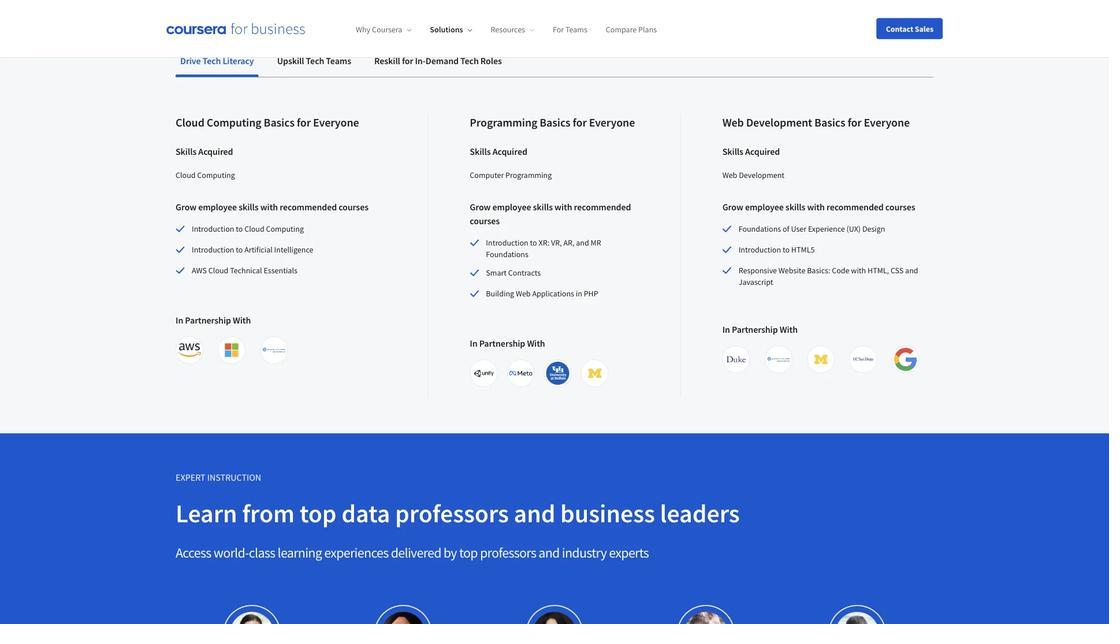 Task type: vqa. For each thing, say whether or not it's contained in the screenshot.
Coursera image
no



Task type: describe. For each thing, give the bounding box(es) containing it.
cloud computing
[[176, 170, 235, 180]]

meta logo image
[[509, 362, 532, 385]]

aws cloud technical essentials
[[192, 265, 298, 276]]

roles
[[481, 55, 502, 67]]

code
[[832, 265, 850, 276]]

everyone for web development basics for everyone
[[864, 115, 910, 130]]

building
[[486, 288, 514, 299]]

class
[[249, 544, 275, 562]]

javascript
[[739, 277, 774, 287]]

with for development
[[808, 201, 825, 213]]

in partnership with for programming
[[470, 338, 545, 349]]

reskill for in-demand tech roles button
[[370, 47, 507, 75]]

1 horizontal spatial university of michigan image
[[810, 348, 833, 371]]

compare plans link
[[606, 24, 657, 35]]

drive
[[180, 55, 201, 67]]

contracts
[[508, 268, 541, 278]]

industry
[[562, 544, 607, 562]]

employee for development
[[745, 201, 784, 213]]

website
[[779, 265, 806, 276]]

basics for web
[[815, 115, 846, 130]]

everyone for cloud computing basics for everyone
[[313, 115, 359, 130]]

grow for web development basics for everyone
[[723, 201, 744, 213]]

access world-class learning experiences delivered by top professors and industry experts
[[176, 544, 649, 562]]

and inside responsive website basics: code with html, css and javascript
[[906, 265, 919, 276]]

coursera
[[372, 24, 402, 35]]

user
[[791, 224, 807, 234]]

grow employee skills with recommended courses for computing
[[176, 201, 369, 213]]

uc san diego image
[[852, 348, 875, 371]]

for inside button
[[402, 55, 413, 67]]

ar,
[[564, 238, 575, 248]]

introduction for introduction to artificial intelligence
[[192, 245, 234, 255]]

delivered
[[391, 544, 441, 562]]

0 vertical spatial professors
[[395, 497, 509, 529]]

learn
[[176, 497, 237, 529]]

courses for web development basics for everyone
[[886, 201, 916, 213]]

upskill
[[277, 55, 304, 67]]

web for web development basics for everyone
[[723, 115, 744, 130]]

1 horizontal spatial teams
[[566, 24, 588, 35]]

responsive website basics: code with html, css and javascript
[[739, 265, 919, 287]]

resources
[[491, 24, 525, 35]]

with inside responsive website basics: code with html, css and javascript
[[851, 265, 866, 276]]

introduction for introduction to html5
[[739, 245, 781, 255]]

reskill for in-demand tech roles
[[374, 55, 502, 67]]

development for web development
[[739, 170, 785, 180]]

for teams link
[[553, 24, 588, 35]]

courses for programming basics for everyone
[[470, 215, 500, 227]]

partnership for web
[[732, 324, 778, 335]]

compare
[[606, 24, 637, 35]]

skills for web development basics for everyone
[[723, 146, 744, 157]]

skills for programming basics for everyone
[[470, 146, 491, 157]]

upskill tech teams button
[[273, 47, 356, 75]]

duke university image
[[725, 348, 748, 371]]

drive tech literacy
[[180, 55, 254, 67]]

to for html5
[[783, 245, 790, 255]]

basics:
[[807, 265, 831, 276]]

introduction for introduction to cloud computing
[[192, 224, 234, 234]]

vr,
[[551, 238, 562, 248]]

drive tech literacy tab panel
[[176, 78, 934, 397]]

by
[[444, 544, 457, 562]]

to for artificial
[[236, 245, 243, 255]]

grow for programming basics for everyone
[[470, 201, 491, 213]]

expert instruction
[[176, 472, 261, 483]]

introduction for introduction to xr: vr, ar, and mr foundations
[[486, 238, 529, 248]]

mr
[[591, 238, 601, 248]]

unity image
[[472, 362, 495, 385]]

demand
[[426, 55, 459, 67]]

aws image
[[178, 339, 201, 362]]

resources link
[[491, 24, 535, 35]]

acquired for cloud
[[198, 146, 233, 157]]

with for computing
[[233, 314, 251, 326]]

literacy
[[223, 55, 254, 67]]

from
[[242, 497, 295, 529]]

teams inside button
[[326, 55, 351, 67]]

upskill tech teams
[[277, 55, 351, 67]]

foundations inside introduction to xr: vr, ar, and mr foundations
[[486, 249, 529, 260]]

xr:
[[539, 238, 550, 248]]

for teams
[[553, 24, 588, 35]]

why coursera link
[[356, 24, 412, 35]]

web development basics for everyone
[[723, 115, 910, 130]]

solutions
[[430, 24, 463, 35]]

grow employee skills with recommended courses for basics
[[470, 201, 631, 227]]

with for basics
[[527, 338, 545, 349]]

reskill
[[374, 55, 400, 67]]

coursera for business image
[[166, 23, 305, 34]]

web for web development
[[723, 170, 738, 180]]

html5
[[792, 245, 815, 255]]

partnership for cloud
[[185, 314, 231, 326]]

expert
[[176, 472, 205, 483]]

plans
[[639, 24, 657, 35]]

introduction to artificial intelligence
[[192, 245, 313, 255]]

html,
[[868, 265, 889, 276]]

employee for basics
[[493, 201, 531, 213]]

skills acquired for web
[[723, 146, 780, 157]]

world-
[[214, 544, 249, 562]]

building web applications in php
[[486, 288, 598, 299]]

2 vertical spatial computing
[[266, 224, 304, 234]]

in for web development basics for everyone
[[723, 324, 730, 335]]

2 everyone from the left
[[589, 115, 635, 130]]

courses for cloud computing basics for everyone
[[339, 201, 369, 213]]

computer
[[470, 170, 504, 180]]

programming basics for everyone
[[470, 115, 635, 130]]

data
[[342, 497, 390, 529]]

smart
[[486, 268, 507, 278]]

0 horizontal spatial university of michigan image
[[583, 362, 606, 385]]

for
[[553, 24, 564, 35]]

development for web development basics for everyone
[[746, 115, 813, 130]]

grow employee skills with recommended courses for development
[[723, 201, 916, 213]]

foundations of user experience (ux) design
[[739, 224, 886, 234]]

compare plans
[[606, 24, 657, 35]]

computer programming
[[470, 170, 552, 180]]

in for cloud computing basics for everyone
[[176, 314, 183, 326]]

university at buffalo image
[[546, 362, 569, 385]]



Task type: locate. For each thing, give the bounding box(es) containing it.
skills for development
[[786, 201, 806, 213]]

0 horizontal spatial skills
[[239, 201, 259, 213]]

recommended
[[280, 201, 337, 213], [574, 201, 631, 213], [827, 201, 884, 213]]

employee down computer programming
[[493, 201, 531, 213]]

experiences
[[324, 544, 389, 562]]

2 horizontal spatial with
[[780, 324, 798, 335]]

2 horizontal spatial grow
[[723, 201, 744, 213]]

to left html5
[[783, 245, 790, 255]]

2 tech from the left
[[306, 55, 324, 67]]

1 vertical spatial computing
[[197, 170, 235, 180]]

google leader logo image
[[894, 348, 917, 371]]

1 vertical spatial foundations
[[486, 249, 529, 260]]

grow employee skills with recommended courses
[[176, 201, 369, 213], [470, 201, 631, 227], [723, 201, 916, 213]]

in
[[576, 288, 582, 299]]

to for cloud
[[236, 224, 243, 234]]

to left the artificial
[[236, 245, 243, 255]]

cloud computing basics for everyone
[[176, 115, 359, 130]]

web
[[723, 115, 744, 130], [723, 170, 738, 180], [516, 288, 531, 299]]

top
[[300, 497, 337, 529], [459, 544, 478, 562]]

teams
[[566, 24, 588, 35], [326, 55, 351, 67]]

for
[[402, 55, 413, 67], [297, 115, 311, 130], [573, 115, 587, 130], [848, 115, 862, 130]]

recommended up (ux)
[[827, 201, 884, 213]]

1 horizontal spatial everyone
[[589, 115, 635, 130]]

employee down cloud computing
[[198, 201, 237, 213]]

and inside introduction to xr: vr, ar, and mr foundations
[[576, 238, 589, 248]]

0 vertical spatial foundations
[[739, 224, 781, 234]]

3 skills from the left
[[786, 201, 806, 213]]

2 horizontal spatial everyone
[[864, 115, 910, 130]]

skills acquired up cloud computing
[[176, 146, 233, 157]]

with for basics
[[555, 201, 572, 213]]

2 horizontal spatial grow employee skills with recommended courses
[[723, 201, 916, 213]]

skills up computer
[[470, 146, 491, 157]]

2 skills from the left
[[470, 146, 491, 157]]

ashok leyland logo image
[[263, 339, 286, 362], [767, 348, 790, 371]]

2 horizontal spatial recommended
[[827, 201, 884, 213]]

computing
[[207, 115, 262, 130], [197, 170, 235, 180], [266, 224, 304, 234]]

0 horizontal spatial acquired
[[198, 146, 233, 157]]

employee up of
[[745, 201, 784, 213]]

learn from top data professors and business leaders
[[176, 497, 740, 529]]

grow employee skills with recommended courses up foundations of user experience (ux) design
[[723, 201, 916, 213]]

tech for drive
[[203, 55, 221, 67]]

2 horizontal spatial acquired
[[745, 146, 780, 157]]

1 horizontal spatial grow employee skills with recommended courses
[[470, 201, 631, 227]]

2 vertical spatial web
[[516, 288, 531, 299]]

1 skills from the left
[[239, 201, 259, 213]]

content tabs tab list
[[176, 47, 934, 77]]

1 horizontal spatial grow
[[470, 201, 491, 213]]

tech left roles at the left
[[461, 55, 479, 67]]

3 employee from the left
[[745, 201, 784, 213]]

grow employee skills with recommended courses up introduction to cloud computing
[[176, 201, 369, 213]]

0 vertical spatial computing
[[207, 115, 262, 130]]

1 recommended from the left
[[280, 201, 337, 213]]

employee for computing
[[198, 201, 237, 213]]

applications
[[532, 288, 574, 299]]

1 acquired from the left
[[198, 146, 233, 157]]

2 basics from the left
[[540, 115, 571, 130]]

1 horizontal spatial employee
[[493, 201, 531, 213]]

technical
[[230, 265, 262, 276]]

0 horizontal spatial everyone
[[313, 115, 359, 130]]

introduction to xr: vr, ar, and mr foundations
[[486, 238, 601, 260]]

solutions link
[[430, 24, 472, 35]]

teams right for
[[566, 24, 588, 35]]

1 grow from the left
[[176, 201, 197, 213]]

2 skills acquired from the left
[[470, 146, 528, 157]]

skills up web development
[[723, 146, 744, 157]]

programming up computer programming
[[470, 115, 538, 130]]

with up foundations of user experience (ux) design
[[808, 201, 825, 213]]

access
[[176, 544, 211, 562]]

0 horizontal spatial grow
[[176, 201, 197, 213]]

and
[[576, 238, 589, 248], [906, 265, 919, 276], [514, 497, 556, 529], [539, 544, 560, 562]]

1 everyone from the left
[[313, 115, 359, 130]]

tech right upskill
[[306, 55, 324, 67]]

0 horizontal spatial employee
[[198, 201, 237, 213]]

grow for cloud computing basics for everyone
[[176, 201, 197, 213]]

skills acquired for cloud
[[176, 146, 233, 157]]

tech right drive
[[203, 55, 221, 67]]

skills
[[176, 146, 197, 157], [470, 146, 491, 157], [723, 146, 744, 157]]

recommended for basics
[[574, 201, 631, 213]]

instruction
[[207, 472, 261, 483]]

1 horizontal spatial courses
[[470, 215, 500, 227]]

skills up xr:
[[533, 201, 553, 213]]

0 vertical spatial teams
[[566, 24, 588, 35]]

1 vertical spatial top
[[459, 544, 478, 562]]

0 horizontal spatial with
[[233, 314, 251, 326]]

skills
[[239, 201, 259, 213], [533, 201, 553, 213], [786, 201, 806, 213]]

with up introduction to cloud computing
[[260, 201, 278, 213]]

0 horizontal spatial recommended
[[280, 201, 337, 213]]

grow down cloud computing
[[176, 201, 197, 213]]

why
[[356, 24, 371, 35]]

2 horizontal spatial courses
[[886, 201, 916, 213]]

2 horizontal spatial skills acquired
[[723, 146, 780, 157]]

in partnership with for web
[[723, 324, 798, 335]]

grow down computer
[[470, 201, 491, 213]]

with for development
[[780, 324, 798, 335]]

foundations left of
[[739, 224, 781, 234]]

acquired for web
[[745, 146, 780, 157]]

0 horizontal spatial basics
[[264, 115, 295, 130]]

university of michigan image right university at buffalo image
[[583, 362, 606, 385]]

recommended up intelligence
[[280, 201, 337, 213]]

2 horizontal spatial skills
[[723, 146, 744, 157]]

skills acquired
[[176, 146, 233, 157], [470, 146, 528, 157], [723, 146, 780, 157]]

2 employee from the left
[[493, 201, 531, 213]]

development
[[746, 115, 813, 130], [739, 170, 785, 180]]

1 horizontal spatial top
[[459, 544, 478, 562]]

php
[[584, 288, 598, 299]]

experts
[[609, 544, 649, 562]]

0 horizontal spatial skills acquired
[[176, 146, 233, 157]]

acquired up computer programming
[[493, 146, 528, 157]]

css
[[891, 265, 904, 276]]

in for programming basics for everyone
[[470, 338, 478, 349]]

smart contracts
[[486, 268, 541, 278]]

1 vertical spatial professors
[[480, 544, 536, 562]]

tech for upskill
[[306, 55, 324, 67]]

in
[[176, 314, 183, 326], [723, 324, 730, 335], [470, 338, 478, 349]]

to for xr:
[[530, 238, 537, 248]]

cloud
[[176, 115, 204, 130], [176, 170, 196, 180], [245, 224, 264, 234], [209, 265, 228, 276]]

to inside introduction to xr: vr, ar, and mr foundations
[[530, 238, 537, 248]]

web development
[[723, 170, 785, 180]]

0 horizontal spatial teams
[[326, 55, 351, 67]]

computing for cloud computing
[[197, 170, 235, 180]]

0 horizontal spatial foundations
[[486, 249, 529, 260]]

0 vertical spatial top
[[300, 497, 337, 529]]

0 horizontal spatial partnership
[[185, 314, 231, 326]]

1 horizontal spatial skills
[[533, 201, 553, 213]]

acquired up cloud computing
[[198, 146, 233, 157]]

top right by
[[459, 544, 478, 562]]

partnership
[[185, 314, 231, 326], [732, 324, 778, 335], [479, 338, 525, 349]]

grow employee skills with recommended courses up vr,
[[470, 201, 631, 227]]

1 skills acquired from the left
[[176, 146, 233, 157]]

1 horizontal spatial foundations
[[739, 224, 781, 234]]

contact sales button
[[877, 18, 943, 39]]

with right code
[[851, 265, 866, 276]]

2 horizontal spatial basics
[[815, 115, 846, 130]]

basics
[[264, 115, 295, 130], [540, 115, 571, 130], [815, 115, 846, 130]]

acquired up web development
[[745, 146, 780, 157]]

to up introduction to artificial intelligence
[[236, 224, 243, 234]]

1 horizontal spatial ashok leyland logo image
[[767, 348, 790, 371]]

2 grow from the left
[[470, 201, 491, 213]]

why coursera
[[356, 24, 402, 35]]

responsive
[[739, 265, 777, 276]]

in partnership with up duke university "icon"
[[723, 324, 798, 335]]

to
[[236, 224, 243, 234], [530, 238, 537, 248], [236, 245, 243, 255], [783, 245, 790, 255]]

1 vertical spatial development
[[739, 170, 785, 180]]

2 horizontal spatial in
[[723, 324, 730, 335]]

introduction to html5
[[739, 245, 815, 255]]

partnership up duke university "icon"
[[732, 324, 778, 335]]

2 horizontal spatial in partnership with
[[723, 324, 798, 335]]

1 horizontal spatial skills
[[470, 146, 491, 157]]

0 horizontal spatial in partnership with
[[176, 314, 251, 326]]

0 vertical spatial programming
[[470, 115, 538, 130]]

1 horizontal spatial recommended
[[574, 201, 631, 213]]

in-
[[415, 55, 426, 67]]

computing for cloud computing basics for everyone
[[207, 115, 262, 130]]

3 skills acquired from the left
[[723, 146, 780, 157]]

acquired
[[198, 146, 233, 157], [493, 146, 528, 157], [745, 146, 780, 157]]

with
[[260, 201, 278, 213], [555, 201, 572, 213], [808, 201, 825, 213], [851, 265, 866, 276]]

ashok leyland logo image right duke university "icon"
[[767, 348, 790, 371]]

3 basics from the left
[[815, 115, 846, 130]]

partnership for programming
[[479, 338, 525, 349]]

2 acquired from the left
[[493, 146, 528, 157]]

with up 'ar,'
[[555, 201, 572, 213]]

recommended for development
[[827, 201, 884, 213]]

2 grow employee skills with recommended courses from the left
[[470, 201, 631, 227]]

microsoft image
[[220, 339, 243, 362]]

courses
[[339, 201, 369, 213], [886, 201, 916, 213], [470, 215, 500, 227]]

1 horizontal spatial acquired
[[493, 146, 528, 157]]

introduction to cloud computing
[[192, 224, 304, 234]]

1 vertical spatial web
[[723, 170, 738, 180]]

skills acquired for programming
[[470, 146, 528, 157]]

top up learning at left
[[300, 497, 337, 529]]

leaders
[[660, 497, 740, 529]]

artificial
[[245, 245, 273, 255]]

in partnership with for cloud
[[176, 314, 251, 326]]

of
[[783, 224, 790, 234]]

0 vertical spatial development
[[746, 115, 813, 130]]

contact
[[886, 23, 914, 34]]

programming
[[470, 115, 538, 130], [506, 170, 552, 180]]

1 grow employee skills with recommended courses from the left
[[176, 201, 369, 213]]

teams right upskill
[[326, 55, 351, 67]]

partnership up aws image
[[185, 314, 231, 326]]

partnership up meta logo
[[479, 338, 525, 349]]

recommended up mr at the right of page
[[574, 201, 631, 213]]

3 everyone from the left
[[864, 115, 910, 130]]

0 horizontal spatial courses
[[339, 201, 369, 213]]

3 recommended from the left
[[827, 201, 884, 213]]

skills up cloud computing
[[176, 146, 197, 157]]

contact sales
[[886, 23, 934, 34]]

2 skills from the left
[[533, 201, 553, 213]]

in partnership with
[[176, 314, 251, 326], [723, 324, 798, 335], [470, 338, 545, 349]]

university of michigan image left uc san diego image
[[810, 348, 833, 371]]

skills for basics
[[533, 201, 553, 213]]

1 vertical spatial programming
[[506, 170, 552, 180]]

skills up introduction to cloud computing
[[239, 201, 259, 213]]

essentials
[[264, 265, 298, 276]]

experience
[[808, 224, 845, 234]]

(ux)
[[847, 224, 861, 234]]

ashok leyland logo image right microsoft icon
[[263, 339, 286, 362]]

3 grow employee skills with recommended courses from the left
[[723, 201, 916, 213]]

sales
[[915, 23, 934, 34]]

skills acquired up computer
[[470, 146, 528, 157]]

1 skills from the left
[[176, 146, 197, 157]]

recommended for computing
[[280, 201, 337, 213]]

skills for computing
[[239, 201, 259, 213]]

1 tech from the left
[[203, 55, 221, 67]]

1 horizontal spatial partnership
[[479, 338, 525, 349]]

in partnership with up meta logo
[[470, 338, 545, 349]]

0 horizontal spatial ashok leyland logo image
[[263, 339, 286, 362]]

0 horizontal spatial top
[[300, 497, 337, 529]]

aws
[[192, 265, 207, 276]]

1 basics from the left
[[264, 115, 295, 130]]

design
[[863, 224, 886, 234]]

in up duke university "icon"
[[723, 324, 730, 335]]

business
[[561, 497, 655, 529]]

in up aws image
[[176, 314, 183, 326]]

0 horizontal spatial grow employee skills with recommended courses
[[176, 201, 369, 213]]

0 horizontal spatial skills
[[176, 146, 197, 157]]

0 horizontal spatial in
[[176, 314, 183, 326]]

with for computing
[[260, 201, 278, 213]]

0 horizontal spatial tech
[[203, 55, 221, 67]]

2 recommended from the left
[[574, 201, 631, 213]]

2 horizontal spatial partnership
[[732, 324, 778, 335]]

1 horizontal spatial in
[[470, 338, 478, 349]]

1 horizontal spatial in partnership with
[[470, 338, 545, 349]]

1 employee from the left
[[198, 201, 237, 213]]

introduction inside introduction to xr: vr, ar, and mr foundations
[[486, 238, 529, 248]]

3 skills from the left
[[723, 146, 744, 157]]

skills for cloud computing basics for everyone
[[176, 146, 197, 157]]

grow down web development
[[723, 201, 744, 213]]

skills up the user
[[786, 201, 806, 213]]

2 horizontal spatial tech
[[461, 55, 479, 67]]

programming right computer
[[506, 170, 552, 180]]

basics for cloud
[[264, 115, 295, 130]]

2 horizontal spatial employee
[[745, 201, 784, 213]]

3 tech from the left
[[461, 55, 479, 67]]

0 vertical spatial web
[[723, 115, 744, 130]]

acquired for programming
[[493, 146, 528, 157]]

1 horizontal spatial with
[[527, 338, 545, 349]]

foundations up smart contracts
[[486, 249, 529, 260]]

in partnership with up microsoft icon
[[176, 314, 251, 326]]

learning
[[278, 544, 322, 562]]

2 horizontal spatial skills
[[786, 201, 806, 213]]

drive tech literacy button
[[176, 47, 259, 75]]

skills acquired up web development
[[723, 146, 780, 157]]

3 acquired from the left
[[745, 146, 780, 157]]

1 horizontal spatial basics
[[540, 115, 571, 130]]

university of michigan image
[[810, 348, 833, 371], [583, 362, 606, 385]]

in up unity 'image'
[[470, 338, 478, 349]]

1 horizontal spatial tech
[[306, 55, 324, 67]]

intelligence
[[274, 245, 313, 255]]

3 grow from the left
[[723, 201, 744, 213]]

1 vertical spatial teams
[[326, 55, 351, 67]]

to left xr:
[[530, 238, 537, 248]]

professors
[[395, 497, 509, 529], [480, 544, 536, 562]]

1 horizontal spatial skills acquired
[[470, 146, 528, 157]]



